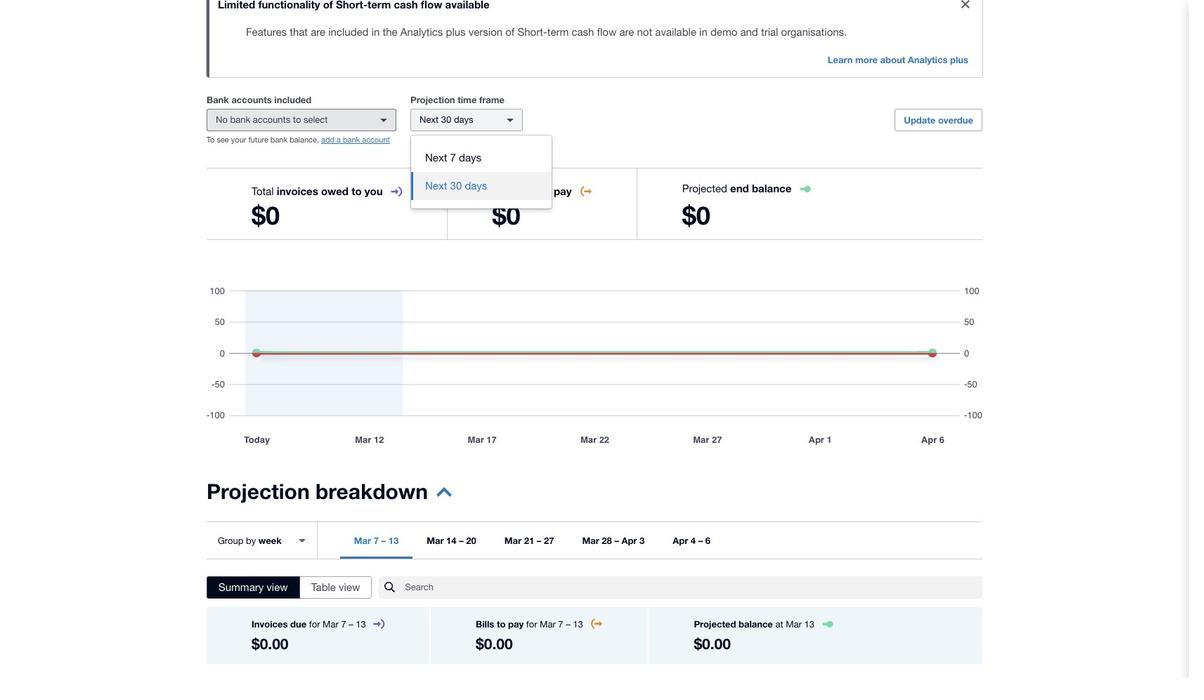 Task type: locate. For each thing, give the bounding box(es) containing it.
$0.00 down projected balance at mar 13
[[694, 636, 731, 654]]

next 30 days inside button
[[425, 180, 487, 192]]

bank right "no"
[[230, 115, 250, 125]]

pay right the bills
[[508, 619, 524, 630]]

0 horizontal spatial view
[[267, 582, 288, 594]]

projection for projection breakdown
[[207, 479, 310, 505]]

$0 inside "total invoices owed to you $0"
[[252, 200, 280, 230]]

view
[[267, 582, 288, 594], [339, 582, 360, 594]]

included
[[328, 26, 369, 38], [274, 94, 312, 105]]

balance right end
[[752, 182, 791, 195]]

0 horizontal spatial included
[[274, 94, 312, 105]]

1 vertical spatial plus
[[950, 54, 968, 65]]

30 down projection time frame
[[441, 115, 451, 125]]

1 vertical spatial analytics
[[908, 54, 948, 65]]

pay right bills
[[554, 185, 572, 197]]

days inside next 30 days button
[[465, 180, 487, 192]]

mar 28 – apr 3
[[582, 535, 645, 547]]

apr left 3
[[622, 535, 637, 547]]

to see your future bank balance, add a bank account
[[207, 136, 390, 144]]

bank right a
[[343, 136, 360, 144]]

in
[[372, 26, 380, 38], [699, 26, 708, 38]]

1 horizontal spatial are
[[619, 26, 634, 38]]

next inside popup button
[[420, 115, 439, 125]]

0 vertical spatial plus
[[446, 26, 466, 38]]

update overdue button
[[895, 109, 982, 131]]

27
[[544, 535, 554, 547]]

next down next 7 days
[[425, 180, 447, 192]]

0 vertical spatial pay
[[554, 185, 572, 197]]

$0 down invoices
[[252, 200, 280, 230]]

next down projection time frame
[[420, 115, 439, 125]]

2 apr from the left
[[673, 535, 688, 547]]

1 horizontal spatial for
[[526, 620, 537, 630]]

learn more about analytics plus link
[[819, 49, 977, 72]]

projection
[[410, 94, 455, 105], [207, 479, 310, 505]]

$0 down "projected end balance"
[[682, 200, 710, 230]]

1 horizontal spatial in
[[699, 26, 708, 38]]

days inside next 30 days popup button
[[454, 115, 473, 125]]

– inside bills to pay for mar 7 – 13 $0.00
[[566, 620, 570, 630]]

2 for from the left
[[526, 620, 537, 630]]

total inside total bills to pay $0
[[492, 186, 515, 197]]

1 vertical spatial days
[[459, 152, 481, 164]]

30 inside next 30 days button
[[450, 180, 462, 192]]

0 horizontal spatial apr
[[622, 535, 637, 547]]

are left not
[[619, 26, 634, 38]]

1 horizontal spatial total
[[492, 186, 515, 197]]

0 vertical spatial accounts
[[231, 94, 272, 105]]

add
[[321, 136, 334, 144]]

2 total from the left
[[492, 186, 515, 197]]

1 horizontal spatial pay
[[554, 185, 572, 197]]

to right bills
[[541, 185, 551, 197]]

2 horizontal spatial $0
[[682, 200, 710, 230]]

1 horizontal spatial analytics
[[908, 54, 948, 65]]

you
[[365, 185, 383, 197]]

30 for next 30 days popup button
[[441, 115, 451, 125]]

projection inside projection breakdown button
[[207, 479, 310, 505]]

0 vertical spatial projection
[[410, 94, 455, 105]]

next for next 30 days popup button
[[420, 115, 439, 125]]

0 horizontal spatial pay
[[508, 619, 524, 630]]

to left you
[[352, 185, 362, 197]]

next 30 days button
[[411, 172, 552, 200]]

1 total from the left
[[252, 186, 274, 197]]

1 view from the left
[[267, 582, 288, 594]]

0 vertical spatial next
[[420, 115, 439, 125]]

0 horizontal spatial for
[[309, 620, 320, 630]]

1 $0 from the left
[[252, 200, 280, 230]]

days up next 30 days button
[[459, 152, 481, 164]]

balance
[[752, 182, 791, 195], [739, 619, 773, 630]]

$0.00
[[252, 636, 289, 654], [476, 636, 513, 654], [694, 636, 731, 654]]

0 vertical spatial next 30 days
[[420, 115, 473, 125]]

2 $0 from the left
[[492, 200, 520, 230]]

for right the bills
[[526, 620, 537, 630]]

balance,
[[290, 136, 319, 144]]

apr left 4
[[673, 535, 688, 547]]

next inside button
[[425, 152, 447, 164]]

0 horizontal spatial in
[[372, 26, 380, 38]]

– for 20
[[459, 535, 464, 547]]

0 horizontal spatial bank
[[230, 115, 250, 125]]

30
[[441, 115, 451, 125], [450, 180, 462, 192]]

learn more about analytics plus
[[828, 54, 968, 65]]

30 down next 7 days
[[450, 180, 462, 192]]

0 vertical spatial projected
[[682, 183, 727, 195]]

next 30 days down next 7 days
[[425, 180, 487, 192]]

pay inside total bills to pay $0
[[554, 185, 572, 197]]

group
[[218, 536, 243, 546]]

1 horizontal spatial projection
[[410, 94, 455, 105]]

features that are included in the analytics plus version of short-term cash flow are not available in demo and trial organisations.
[[246, 26, 847, 38]]

accounts up no bank accounts to select
[[231, 94, 272, 105]]

next down next 30 days popup button
[[425, 152, 447, 164]]

0 vertical spatial 30
[[441, 115, 451, 125]]

1 horizontal spatial apr
[[673, 535, 688, 547]]

1 vertical spatial projected
[[694, 619, 736, 630]]

mar right the bills
[[540, 620, 556, 630]]

bank accounts included
[[207, 94, 312, 105]]

update
[[904, 115, 936, 126]]

21
[[524, 535, 534, 547]]

1 horizontal spatial bank
[[270, 136, 288, 144]]

total
[[252, 186, 274, 197], [492, 186, 515, 197]]

not
[[637, 26, 652, 38]]

balance left at on the right bottom
[[739, 619, 773, 630]]

are
[[311, 26, 325, 38], [619, 26, 634, 38]]

days down next 7 days button
[[465, 180, 487, 192]]

in left demo
[[699, 26, 708, 38]]

next 30 days
[[420, 115, 473, 125], [425, 180, 487, 192]]

projected inside "projected end balance"
[[682, 183, 727, 195]]

1 vertical spatial projection
[[207, 479, 310, 505]]

for right due
[[309, 620, 320, 630]]

total for you
[[252, 186, 274, 197]]

13 inside invoices due for mar 7 – 13 $0.00
[[356, 620, 366, 630]]

view right summary
[[267, 582, 288, 594]]

1 vertical spatial next 30 days
[[425, 180, 487, 192]]

analytics right the the
[[400, 26, 443, 38]]

end
[[730, 182, 749, 195]]

$0
[[252, 200, 280, 230], [492, 200, 520, 230], [682, 200, 710, 230]]

apr
[[622, 535, 637, 547], [673, 535, 688, 547]]

option group containing summary view
[[207, 577, 372, 599]]

to right the bills
[[497, 619, 506, 630]]

0 horizontal spatial $0.00
[[252, 636, 289, 654]]

projected left end
[[682, 183, 727, 195]]

2 horizontal spatial bank
[[343, 136, 360, 144]]

projection up group by week
[[207, 479, 310, 505]]

version
[[469, 26, 503, 38]]

2 horizontal spatial $0.00
[[694, 636, 731, 654]]

summary view
[[219, 582, 288, 594]]

1 horizontal spatial plus
[[950, 54, 968, 65]]

included left the the
[[328, 26, 369, 38]]

2 $0.00 from the left
[[476, 636, 513, 654]]

a
[[337, 136, 341, 144]]

0 horizontal spatial $0
[[252, 200, 280, 230]]

7 inside bills to pay for mar 7 – 13 $0.00
[[558, 620, 563, 630]]

analytics right about
[[908, 54, 948, 65]]

mar right at on the right bottom
[[786, 620, 802, 630]]

1 vertical spatial pay
[[508, 619, 524, 630]]

0 horizontal spatial total
[[252, 186, 274, 197]]

2 are from the left
[[619, 26, 634, 38]]

1 in from the left
[[372, 26, 380, 38]]

next 30 days down projection time frame
[[420, 115, 473, 125]]

1 for from the left
[[309, 620, 320, 630]]

days inside next 7 days button
[[459, 152, 481, 164]]

future
[[248, 136, 268, 144]]

30 inside next 30 days popup button
[[441, 115, 451, 125]]

bills
[[517, 185, 538, 197]]

learn
[[828, 54, 853, 65]]

0 horizontal spatial projection
[[207, 479, 310, 505]]

1 vertical spatial included
[[274, 94, 312, 105]]

plus down close button
[[950, 54, 968, 65]]

1 $0.00 from the left
[[252, 636, 289, 654]]

$0.00 down invoices
[[252, 636, 289, 654]]

– for 13
[[381, 535, 386, 547]]

plus left version
[[446, 26, 466, 38]]

mar right due
[[323, 620, 339, 630]]

bank right future
[[270, 136, 288, 144]]

2 vertical spatial days
[[465, 180, 487, 192]]

$0.00 down the bills
[[476, 636, 513, 654]]

short-
[[518, 26, 547, 38]]

2 view from the left
[[339, 582, 360, 594]]

plus
[[446, 26, 466, 38], [950, 54, 968, 65]]

view right table
[[339, 582, 360, 594]]

bills to pay for mar 7 – 13 $0.00
[[476, 619, 583, 654]]

group
[[411, 136, 552, 209]]

are right that
[[311, 26, 325, 38]]

view for summary view
[[267, 582, 288, 594]]

$0 down bills
[[492, 200, 520, 230]]

week
[[258, 535, 282, 546]]

plus inside 'link'
[[950, 54, 968, 65]]

next
[[420, 115, 439, 125], [425, 152, 447, 164], [425, 180, 447, 192]]

included up the no bank accounts to select popup button
[[274, 94, 312, 105]]

1 vertical spatial 30
[[450, 180, 462, 192]]

analytics
[[400, 26, 443, 38], [908, 54, 948, 65]]

next for next 30 days button
[[425, 180, 447, 192]]

no bank accounts to select button
[[207, 109, 396, 131]]

1 horizontal spatial view
[[339, 582, 360, 594]]

organisations.
[[781, 26, 847, 38]]

in left the the
[[372, 26, 380, 38]]

projection left time
[[410, 94, 455, 105]]

$0.00 inside invoices due for mar 7 – 13 $0.00
[[252, 636, 289, 654]]

due
[[290, 619, 307, 630]]

1 vertical spatial accounts
[[253, 115, 290, 125]]

0 horizontal spatial analytics
[[400, 26, 443, 38]]

next for next 7 days button
[[425, 152, 447, 164]]

–
[[381, 535, 386, 547], [459, 535, 464, 547], [537, 535, 541, 547], [614, 535, 619, 547], [698, 535, 703, 547], [349, 620, 353, 630], [566, 620, 570, 630]]

to left "select"
[[293, 115, 301, 125]]

days down time
[[454, 115, 473, 125]]

bank
[[230, 115, 250, 125], [270, 136, 288, 144], [343, 136, 360, 144]]

0 horizontal spatial are
[[311, 26, 325, 38]]

total left invoices
[[252, 186, 274, 197]]

total left bills
[[492, 186, 515, 197]]

accounts down bank accounts included
[[253, 115, 290, 125]]

0 vertical spatial balance
[[752, 182, 791, 195]]

of
[[505, 26, 515, 38]]

7
[[450, 152, 456, 164], [374, 535, 379, 547], [341, 620, 346, 630], [558, 620, 563, 630]]

the
[[383, 26, 397, 38]]

projected down search for a document search field
[[694, 619, 736, 630]]

apr 4 – 6
[[673, 535, 710, 547]]

1 horizontal spatial $0.00
[[476, 636, 513, 654]]

next 30 days inside popup button
[[420, 115, 473, 125]]

1 horizontal spatial $0
[[492, 200, 520, 230]]

mar
[[354, 535, 371, 547], [427, 535, 444, 547], [504, 535, 521, 547], [582, 535, 599, 547], [323, 620, 339, 630], [540, 620, 556, 630], [786, 620, 802, 630]]

total for $0
[[492, 186, 515, 197]]

Search for a document search field
[[405, 576, 982, 600]]

for
[[309, 620, 320, 630], [526, 620, 537, 630]]

1 horizontal spatial included
[[328, 26, 369, 38]]

0 vertical spatial days
[[454, 115, 473, 125]]

term
[[547, 26, 569, 38]]

7 inside invoices due for mar 7 – 13 $0.00
[[341, 620, 346, 630]]

total inside "total invoices owed to you $0"
[[252, 186, 274, 197]]

to
[[207, 136, 215, 144]]

4
[[691, 535, 696, 547]]

cash
[[572, 26, 594, 38]]

pay
[[554, 185, 572, 197], [508, 619, 524, 630]]

13 inside bills to pay for mar 7 – 13 $0.00
[[573, 620, 583, 630]]

mar left 14 on the bottom left of page
[[427, 535, 444, 547]]

list box
[[411, 136, 552, 209]]

frame
[[479, 94, 505, 105]]

option group
[[207, 577, 372, 599]]

next inside button
[[425, 180, 447, 192]]

to inside popup button
[[293, 115, 301, 125]]

1 vertical spatial next
[[425, 152, 447, 164]]

next 7 days button
[[411, 144, 552, 172]]

projected
[[682, 183, 727, 195], [694, 619, 736, 630]]

0 vertical spatial included
[[328, 26, 369, 38]]

2 vertical spatial next
[[425, 180, 447, 192]]

13
[[388, 535, 399, 547], [356, 620, 366, 630], [573, 620, 583, 630], [804, 620, 814, 630]]

mar inside projected balance at mar 13
[[786, 620, 802, 630]]

accounts
[[231, 94, 272, 105], [253, 115, 290, 125]]

– for apr
[[614, 535, 619, 547]]

3 $0 from the left
[[682, 200, 710, 230]]

close image
[[961, 0, 970, 8]]



Task type: vqa. For each thing, say whether or not it's contained in the screenshot.


Task type: describe. For each thing, give the bounding box(es) containing it.
invoices
[[277, 185, 318, 197]]

invoices
[[252, 619, 288, 630]]

mar 7 – 13
[[354, 535, 399, 547]]

projection breakdown
[[207, 479, 428, 505]]

no bank accounts to select
[[216, 115, 328, 125]]

$0 inside total bills to pay $0
[[492, 200, 520, 230]]

add a bank account link
[[321, 136, 390, 144]]

pay inside bills to pay for mar 7 – 13 $0.00
[[508, 619, 524, 630]]

available
[[655, 26, 696, 38]]

accounts inside the no bank accounts to select popup button
[[253, 115, 290, 125]]

trial
[[761, 26, 778, 38]]

next 30 days for next 30 days button
[[425, 180, 487, 192]]

for inside bills to pay for mar 7 – 13 $0.00
[[526, 620, 537, 630]]

7 inside button
[[450, 152, 456, 164]]

features
[[246, 26, 287, 38]]

projected end balance
[[682, 182, 791, 195]]

14
[[446, 535, 456, 547]]

flow
[[597, 26, 617, 38]]

– for 27
[[537, 535, 541, 547]]

by
[[246, 536, 256, 546]]

next 7 days
[[425, 152, 481, 164]]

to inside total bills to pay $0
[[541, 185, 551, 197]]

projected for end
[[682, 183, 727, 195]]

about
[[880, 54, 905, 65]]

projection breakdown button
[[207, 479, 452, 514]]

$0.00 inside bills to pay for mar 7 – 13 $0.00
[[476, 636, 513, 654]]

summary
[[219, 582, 264, 594]]

view for table view
[[339, 582, 360, 594]]

projection time frame
[[410, 94, 505, 105]]

update overdue
[[904, 115, 973, 126]]

0 vertical spatial analytics
[[400, 26, 443, 38]]

select
[[304, 115, 328, 125]]

invoices due for mar 7 – 13 $0.00
[[252, 619, 366, 654]]

mar left 21
[[504, 535, 521, 547]]

bills
[[476, 619, 494, 630]]

projection for projection time frame
[[410, 94, 455, 105]]

mar down breakdown at left bottom
[[354, 535, 371, 547]]

no
[[216, 115, 228, 125]]

1 apr from the left
[[622, 535, 637, 547]]

6
[[705, 535, 710, 547]]

time
[[458, 94, 477, 105]]

group containing next 7 days
[[411, 136, 552, 209]]

bank inside popup button
[[230, 115, 250, 125]]

2 in from the left
[[699, 26, 708, 38]]

20
[[466, 535, 476, 547]]

group by week
[[218, 535, 282, 546]]

that
[[290, 26, 308, 38]]

demo
[[710, 26, 737, 38]]

days for next 7 days button
[[459, 152, 481, 164]]

days for next 30 days button
[[465, 180, 487, 192]]

and
[[740, 26, 758, 38]]

at
[[775, 620, 783, 630]]

mar 14 – 20
[[427, 535, 476, 547]]

1 are from the left
[[311, 26, 325, 38]]

mar left 28
[[582, 535, 599, 547]]

projected balance at mar 13
[[694, 619, 814, 630]]

30 for next 30 days button
[[450, 180, 462, 192]]

mar inside bills to pay for mar 7 – 13 $0.00
[[540, 620, 556, 630]]

overdue
[[938, 115, 973, 126]]

bank
[[207, 94, 229, 105]]

13 inside projected balance at mar 13
[[804, 620, 814, 630]]

days for next 30 days popup button
[[454, 115, 473, 125]]

account
[[362, 136, 390, 144]]

for inside invoices due for mar 7 – 13 $0.00
[[309, 620, 320, 630]]

to inside bills to pay for mar 7 – 13 $0.00
[[497, 619, 506, 630]]

more
[[855, 54, 878, 65]]

close button
[[952, 0, 980, 18]]

owed
[[321, 185, 349, 197]]

breakdown
[[316, 479, 428, 505]]

projected for balance
[[694, 619, 736, 630]]

analytics inside 'link'
[[908, 54, 948, 65]]

– inside invoices due for mar 7 – 13 $0.00
[[349, 620, 353, 630]]

table
[[311, 582, 336, 594]]

mar 21 – 27
[[504, 535, 554, 547]]

your
[[231, 136, 246, 144]]

next 30 days button
[[410, 109, 523, 131]]

– for 6
[[698, 535, 703, 547]]

3
[[640, 535, 645, 547]]

next 30 days for next 30 days popup button
[[420, 115, 473, 125]]

total invoices owed to you $0
[[252, 185, 383, 230]]

0 horizontal spatial plus
[[446, 26, 466, 38]]

1 vertical spatial balance
[[739, 619, 773, 630]]

table view
[[311, 582, 360, 594]]

see
[[217, 136, 229, 144]]

28
[[602, 535, 612, 547]]

total bills to pay $0
[[492, 185, 572, 230]]

mar inside invoices due for mar 7 – 13 $0.00
[[323, 620, 339, 630]]

to inside "total invoices owed to you $0"
[[352, 185, 362, 197]]

list box containing next 7 days
[[411, 136, 552, 209]]

3 $0.00 from the left
[[694, 636, 731, 654]]



